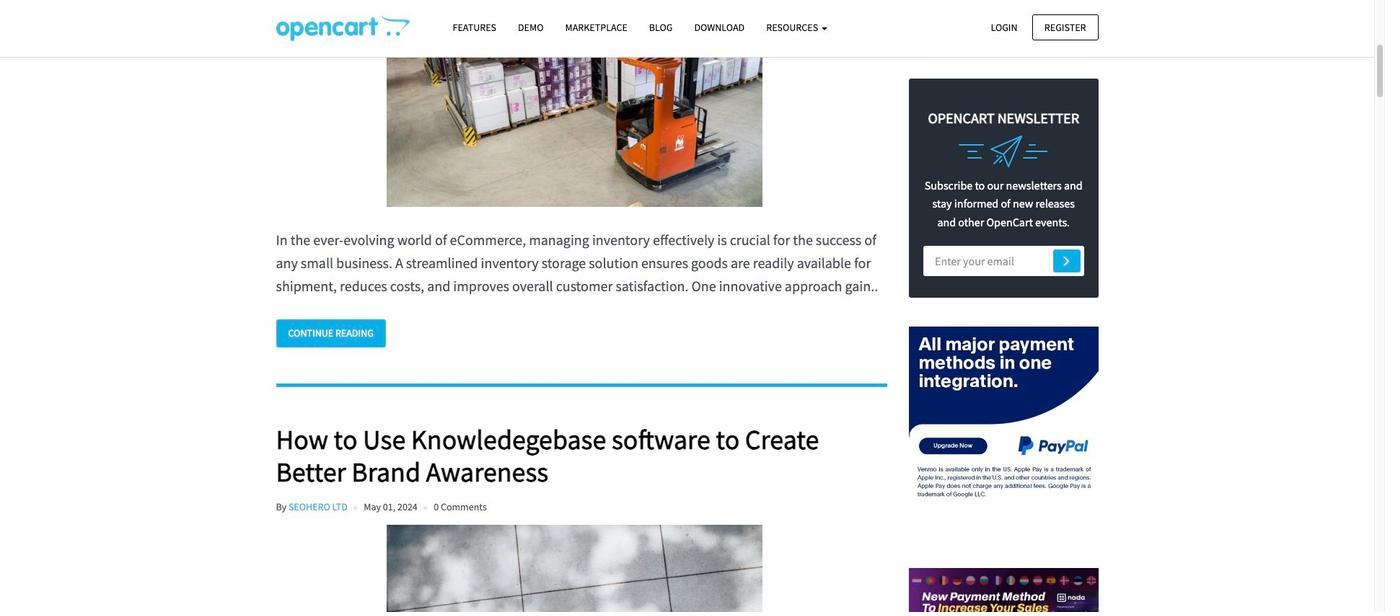 Task type: locate. For each thing, give the bounding box(es) containing it.
efficient operation of a small ecommerce business image
[[276, 0, 873, 207]]

opencart - blog image
[[276, 15, 409, 41]]

Enter your email text field
[[923, 246, 1084, 277]]

paypal blog image
[[909, 327, 1098, 516]]

angle right image
[[1063, 252, 1070, 269]]



Task type: vqa. For each thing, say whether or not it's contained in the screenshot.
Blog link
no



Task type: describe. For each thing, give the bounding box(es) containing it.
noda image
[[909, 531, 1098, 612]]

how to use knowledegebase software to create better brand awareness image
[[276, 525, 873, 612]]



